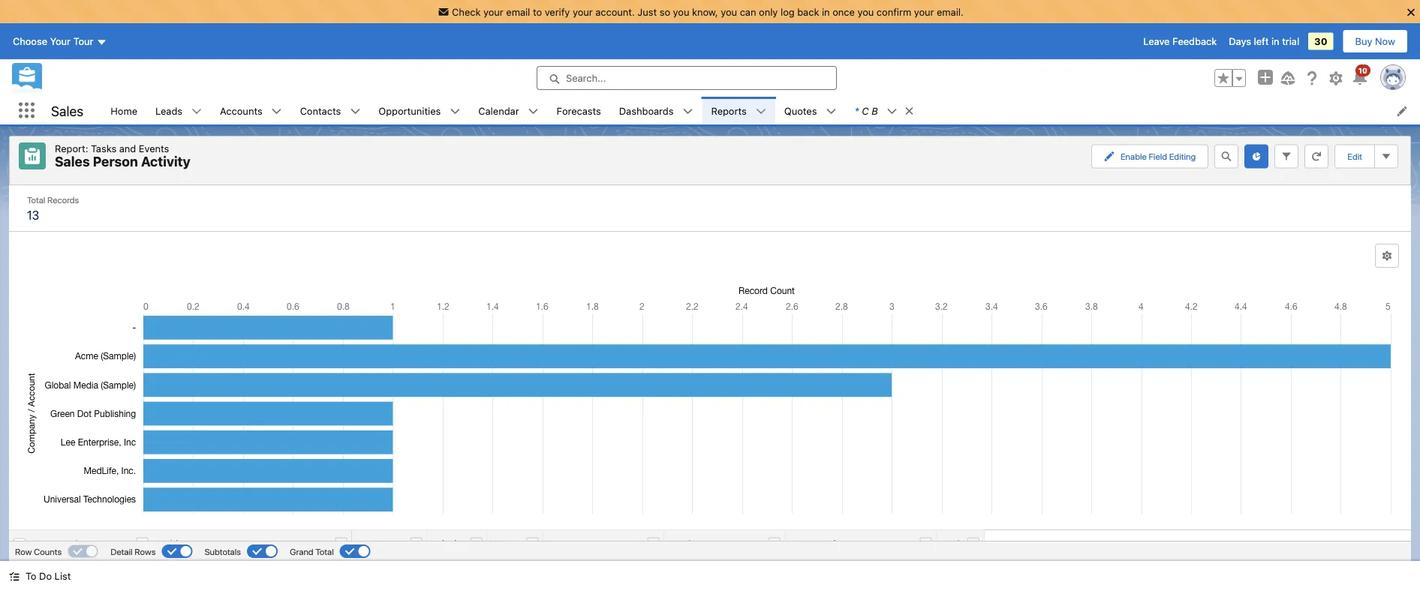 Task type: locate. For each thing, give the bounding box(es) containing it.
text default image
[[350, 106, 361, 117], [450, 106, 460, 117], [528, 106, 539, 117], [756, 106, 766, 117], [826, 106, 837, 117], [887, 106, 898, 117], [9, 572, 20, 582]]

text default image for quotes
[[826, 106, 837, 117]]

calendar
[[478, 105, 519, 116]]

search...
[[566, 73, 606, 84]]

text default image right leads
[[192, 106, 202, 117]]

in
[[822, 6, 830, 17], [1272, 36, 1280, 47]]

leads link
[[146, 97, 192, 125]]

you
[[673, 6, 690, 17], [721, 6, 737, 17], [858, 6, 874, 17]]

0 vertical spatial in
[[822, 6, 830, 17]]

30
[[1315, 36, 1328, 47]]

in right back
[[822, 6, 830, 17]]

text default image right b
[[904, 106, 915, 116]]

once
[[833, 6, 855, 17]]

list
[[102, 97, 1421, 125]]

1 text default image from the left
[[904, 106, 915, 116]]

you right once
[[858, 6, 874, 17]]

text default image inside reports list item
[[756, 106, 766, 117]]

quotes list item
[[775, 97, 846, 125]]

1 horizontal spatial in
[[1272, 36, 1280, 47]]

text default image right accounts
[[272, 106, 282, 117]]

log
[[781, 6, 795, 17]]

2 your from the left
[[573, 6, 593, 17]]

email.
[[937, 6, 964, 17]]

check
[[452, 6, 481, 17]]

trial
[[1283, 36, 1300, 47]]

you right so
[[673, 6, 690, 17]]

text default image left calendar 'link'
[[450, 106, 460, 117]]

quotes
[[784, 105, 817, 116]]

leave feedback link
[[1144, 36, 1217, 47]]

0 horizontal spatial in
[[822, 6, 830, 17]]

just
[[638, 6, 657, 17]]

text default image right the reports on the right top
[[756, 106, 766, 117]]

quotes link
[[775, 97, 826, 125]]

dashboards
[[619, 105, 674, 116]]

text default image right contacts
[[350, 106, 361, 117]]

to do list button
[[0, 562, 80, 592]]

so
[[660, 6, 671, 17]]

feedback
[[1173, 36, 1217, 47]]

text default image inside calendar list item
[[528, 106, 539, 117]]

text default image for calendar
[[528, 106, 539, 117]]

text default image
[[904, 106, 915, 116], [192, 106, 202, 117], [272, 106, 282, 117], [683, 106, 693, 117]]

forecasts
[[557, 105, 601, 116]]

text default image inside leads list item
[[192, 106, 202, 117]]

4 text default image from the left
[[683, 106, 693, 117]]

2 horizontal spatial your
[[914, 6, 934, 17]]

contacts list item
[[291, 97, 370, 125]]

can
[[740, 6, 756, 17]]

text default image left *
[[826, 106, 837, 117]]

text default image inside the contacts list item
[[350, 106, 361, 117]]

text default image inside the quotes list item
[[826, 106, 837, 117]]

0 horizontal spatial your
[[484, 6, 504, 17]]

left
[[1254, 36, 1269, 47]]

2 horizontal spatial you
[[858, 6, 874, 17]]

text default image inside dashboards 'list item'
[[683, 106, 693, 117]]

your right verify
[[573, 6, 593, 17]]

leads list item
[[146, 97, 211, 125]]

text default image inside to do list button
[[9, 572, 20, 582]]

your
[[484, 6, 504, 17], [573, 6, 593, 17], [914, 6, 934, 17]]

text default image right calendar
[[528, 106, 539, 117]]

1 horizontal spatial your
[[573, 6, 593, 17]]

1 horizontal spatial you
[[721, 6, 737, 17]]

text default image down search... button
[[683, 106, 693, 117]]

opportunities link
[[370, 97, 450, 125]]

text default image inside opportunities list item
[[450, 106, 460, 117]]

3 text default image from the left
[[272, 106, 282, 117]]

10
[[1359, 66, 1368, 75]]

text default image left to
[[9, 572, 20, 582]]

leave
[[1144, 36, 1170, 47]]

sales
[[51, 103, 84, 119]]

to
[[26, 571, 36, 582]]

c
[[862, 105, 869, 116]]

text default image inside the accounts list item
[[272, 106, 282, 117]]

1 you from the left
[[673, 6, 690, 17]]

your left email.
[[914, 6, 934, 17]]

buy now
[[1356, 36, 1396, 47]]

2 text default image from the left
[[192, 106, 202, 117]]

text default image right b
[[887, 106, 898, 117]]

in right "left"
[[1272, 36, 1280, 47]]

only
[[759, 6, 778, 17]]

accounts list item
[[211, 97, 291, 125]]

calendar list item
[[469, 97, 548, 125]]

dashboards link
[[610, 97, 683, 125]]

your left email
[[484, 6, 504, 17]]

you left 'can' on the top of page
[[721, 6, 737, 17]]

0 horizontal spatial you
[[673, 6, 690, 17]]

group
[[1215, 69, 1246, 87]]

3 you from the left
[[858, 6, 874, 17]]

list item
[[846, 97, 922, 125]]

list
[[55, 571, 71, 582]]

buy now button
[[1343, 29, 1409, 53]]



Task type: describe. For each thing, give the bounding box(es) containing it.
opportunities
[[379, 105, 441, 116]]

choose your tour
[[13, 36, 93, 47]]

leave feedback
[[1144, 36, 1217, 47]]

accounts link
[[211, 97, 272, 125]]

email
[[506, 6, 530, 17]]

do
[[39, 571, 52, 582]]

dashboards list item
[[610, 97, 702, 125]]

text default image for opportunities
[[450, 106, 460, 117]]

10 button
[[1351, 65, 1371, 87]]

account.
[[596, 6, 635, 17]]

your
[[50, 36, 71, 47]]

text default image for dashboards
[[683, 106, 693, 117]]

1 vertical spatial in
[[1272, 36, 1280, 47]]

* c b
[[855, 105, 878, 116]]

text default image inside "list item"
[[887, 106, 898, 117]]

contacts link
[[291, 97, 350, 125]]

text default image for leads
[[192, 106, 202, 117]]

home link
[[102, 97, 146, 125]]

b
[[872, 105, 878, 116]]

days left in trial
[[1229, 36, 1300, 47]]

know,
[[692, 6, 718, 17]]

text default image for accounts
[[272, 106, 282, 117]]

choose your tour button
[[12, 29, 108, 53]]

opportunities list item
[[370, 97, 469, 125]]

reports list item
[[702, 97, 775, 125]]

search... button
[[537, 66, 837, 90]]

to
[[533, 6, 542, 17]]

reports
[[711, 105, 747, 116]]

1 your from the left
[[484, 6, 504, 17]]

3 your from the left
[[914, 6, 934, 17]]

back
[[798, 6, 819, 17]]

verify
[[545, 6, 570, 17]]

buy
[[1356, 36, 1373, 47]]

confirm
[[877, 6, 912, 17]]

to do list
[[26, 571, 71, 582]]

*
[[855, 105, 859, 116]]

now
[[1376, 36, 1396, 47]]

2 you from the left
[[721, 6, 737, 17]]

tour
[[73, 36, 93, 47]]

text default image inside "list item"
[[904, 106, 915, 116]]

contacts
[[300, 105, 341, 116]]

leads
[[155, 105, 183, 116]]

home
[[111, 105, 137, 116]]

text default image for reports
[[756, 106, 766, 117]]

list item containing *
[[846, 97, 922, 125]]

calendar link
[[469, 97, 528, 125]]

days
[[1229, 36, 1252, 47]]

accounts
[[220, 105, 263, 116]]

reports link
[[702, 97, 756, 125]]

check your email to verify your account. just so you know, you can only log back in once you confirm your email.
[[452, 6, 964, 17]]

text default image for contacts
[[350, 106, 361, 117]]

forecasts link
[[548, 97, 610, 125]]

choose
[[13, 36, 47, 47]]

list containing home
[[102, 97, 1421, 125]]



Task type: vqa. For each thing, say whether or not it's contained in the screenshot.
Sarah Loehr (Sample)'s (Sample)
no



